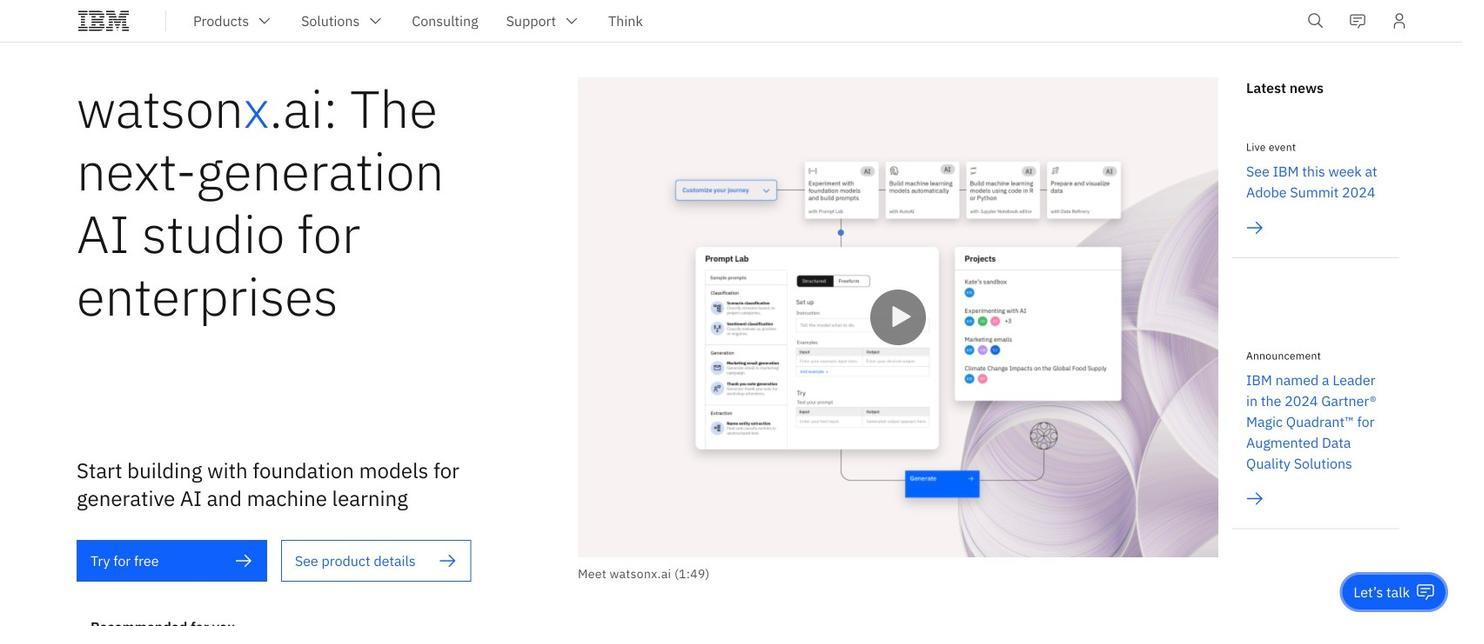 Task type: locate. For each thing, give the bounding box(es) containing it.
let's talk element
[[1354, 583, 1410, 602]]



